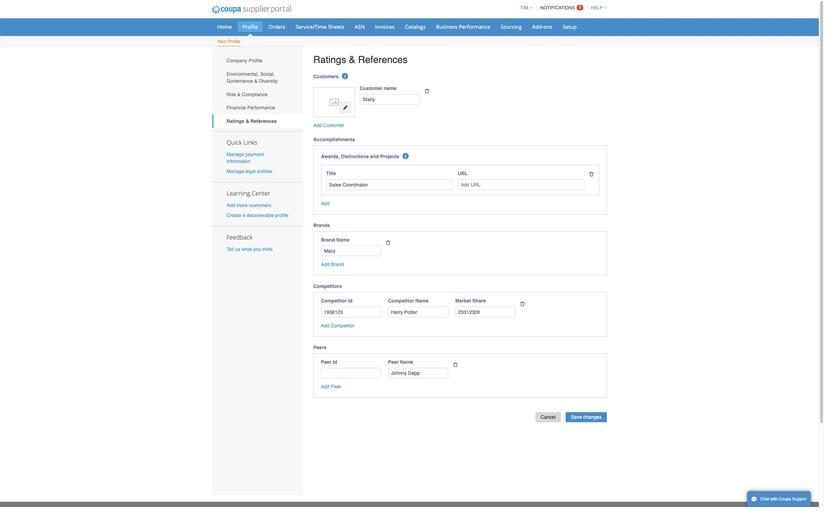 Task type: describe. For each thing, give the bounding box(es) containing it.
1 vertical spatial ratings & references
[[227, 118, 277, 124]]

url
[[458, 171, 468, 177]]

peers
[[313, 345, 327, 351]]

1 horizontal spatial ratings
[[313, 54, 346, 65]]

notifications
[[541, 5, 575, 10]]

competitor name
[[388, 299, 429, 304]]

competitors
[[313, 284, 342, 290]]

references inside "ratings & references" link
[[251, 118, 277, 124]]

sourcing
[[501, 23, 522, 30]]

0
[[579, 5, 582, 10]]

brand inside button
[[331, 262, 344, 268]]

add for add customer
[[313, 123, 322, 128]]

legal
[[245, 169, 256, 174]]

customers
[[249, 203, 271, 208]]

Title text field
[[326, 180, 453, 190]]

learning center
[[227, 189, 270, 197]]

peer id
[[321, 360, 337, 365]]

chat with coupa support button
[[747, 492, 811, 508]]

& down financial performance
[[246, 118, 249, 124]]

awards,
[[321, 154, 340, 160]]

add more customers
[[227, 203, 271, 208]]

name for peer name
[[400, 360, 413, 365]]

brands
[[313, 223, 330, 228]]

customer name
[[360, 85, 397, 91]]

asn link
[[350, 21, 369, 32]]

information
[[227, 159, 251, 164]]

profile link
[[238, 21, 263, 32]]

orders link
[[264, 21, 290, 32]]

save changes button
[[566, 413, 607, 423]]

& inside environmental, social, governance & diversity
[[254, 78, 258, 84]]

tell us what you think button
[[227, 246, 273, 253]]

add customer
[[313, 123, 344, 128]]

add for add brand
[[321, 262, 330, 268]]

tim
[[521, 5, 528, 10]]

financial performance link
[[212, 101, 303, 115]]

compliance
[[242, 92, 268, 97]]

name
[[384, 85, 397, 91]]

learning
[[227, 189, 250, 197]]

additional information image
[[403, 153, 409, 160]]

manage legal entities link
[[227, 169, 272, 174]]

your profile
[[217, 39, 240, 44]]

profile
[[275, 213, 288, 218]]

tell us what you think
[[227, 247, 273, 252]]

feedback
[[227, 233, 253, 242]]

add-ons
[[532, 23, 553, 30]]

market
[[456, 299, 471, 304]]

more
[[237, 203, 248, 208]]

discoverable
[[247, 213, 274, 218]]

financial performance
[[227, 105, 275, 111]]

profile inside "profile" link
[[242, 23, 258, 30]]

environmental,
[[227, 71, 259, 77]]

tell
[[227, 247, 234, 252]]

brand name
[[321, 237, 350, 243]]

add competitor
[[321, 323, 355, 329]]

manage for manage payment information
[[227, 152, 244, 157]]

your profile link
[[217, 37, 241, 46]]

a
[[243, 213, 245, 218]]

0 vertical spatial brand
[[321, 237, 335, 243]]

financial
[[227, 105, 246, 111]]

governance
[[227, 78, 253, 84]]

support
[[793, 497, 807, 502]]

save changes
[[571, 415, 602, 420]]

accomplishments
[[313, 137, 355, 143]]

add for add competitor
[[321, 323, 330, 329]]

setup
[[563, 23, 577, 30]]

1 horizontal spatial ratings & references
[[313, 54, 408, 65]]

help link
[[588, 5, 607, 10]]

what
[[242, 247, 252, 252]]

competitor for competitor name
[[388, 299, 414, 304]]

service/time sheets
[[296, 23, 344, 30]]

add brand
[[321, 262, 344, 268]]

quick
[[227, 138, 242, 146]]

& right risk
[[237, 92, 241, 97]]

name for brand name
[[336, 237, 350, 243]]

Competitor Id text field
[[321, 307, 381, 318]]

Market Share text field
[[456, 307, 515, 318]]

add-
[[532, 23, 544, 30]]

competitor id
[[321, 299, 353, 304]]

add brand button
[[321, 261, 344, 268]]

changes
[[584, 415, 602, 420]]

URL text field
[[458, 180, 585, 190]]

manage legal entities
[[227, 169, 272, 174]]

add competitor button
[[321, 323, 355, 330]]

id for competitor id
[[348, 299, 353, 304]]

projects
[[380, 154, 399, 160]]

Peer Name text field
[[388, 368, 448, 379]]

& down asn
[[349, 54, 355, 65]]

with
[[771, 497, 778, 502]]

add for add more customers
[[227, 203, 235, 208]]

customer inside button
[[323, 123, 344, 128]]

create
[[227, 213, 241, 218]]

manage payment information link
[[227, 152, 264, 164]]

your
[[217, 39, 226, 44]]

customers
[[313, 74, 339, 79]]

competitor inside 'button'
[[331, 323, 355, 329]]

business
[[436, 23, 458, 30]]

tim link
[[517, 5, 533, 10]]

navigation containing notifications 0
[[517, 1, 607, 15]]

business performance
[[436, 23, 491, 30]]



Task type: locate. For each thing, give the bounding box(es) containing it.
quick links
[[227, 138, 257, 146]]

sourcing link
[[496, 21, 527, 32]]

asn
[[355, 23, 365, 30]]

add up peers in the left bottom of the page
[[321, 323, 330, 329]]

company profile link
[[212, 54, 303, 67]]

entities
[[257, 169, 272, 174]]

1 vertical spatial ratings
[[227, 118, 244, 124]]

environmental, social, governance & diversity link
[[212, 67, 303, 88]]

brand down brands
[[321, 237, 335, 243]]

1 vertical spatial manage
[[227, 169, 244, 174]]

0 vertical spatial manage
[[227, 152, 244, 157]]

service/time sheets link
[[291, 21, 349, 32]]

add inside 'button'
[[321, 323, 330, 329]]

2 horizontal spatial name
[[415, 299, 429, 304]]

ratings & references up additional information icon
[[313, 54, 408, 65]]

you
[[253, 247, 261, 252]]

awards, distinctions and projects
[[321, 154, 399, 160]]

manage payment information
[[227, 152, 264, 164]]

references down the financial performance 'link'
[[251, 118, 277, 124]]

distinctions
[[341, 154, 369, 160]]

manage down information
[[227, 169, 244, 174]]

1 vertical spatial customer
[[323, 123, 344, 128]]

ratings down financial
[[227, 118, 244, 124]]

peer down peer id text field
[[331, 384, 341, 390]]

0 vertical spatial ratings & references
[[313, 54, 408, 65]]

Brand Name text field
[[321, 246, 381, 257]]

manage inside "manage payment information"
[[227, 152, 244, 157]]

ratings & references
[[313, 54, 408, 65], [227, 118, 277, 124]]

profile right your
[[228, 39, 240, 44]]

name for competitor name
[[415, 299, 429, 304]]

0 vertical spatial performance
[[459, 23, 491, 30]]

ratings & references down financial performance
[[227, 118, 277, 124]]

ratings up customers
[[313, 54, 346, 65]]

0 vertical spatial references
[[358, 54, 408, 65]]

2 manage from the top
[[227, 169, 244, 174]]

performance for business performance
[[459, 23, 491, 30]]

add more customers link
[[227, 203, 271, 208]]

0 horizontal spatial name
[[336, 237, 350, 243]]

competitor down competitors
[[321, 299, 347, 304]]

peer for peer name
[[388, 360, 399, 365]]

customer up accomplishments
[[323, 123, 344, 128]]

brand down brand name text box
[[331, 262, 344, 268]]

Competitor Name text field
[[388, 307, 448, 318]]

profile inside your profile link
[[228, 39, 240, 44]]

1 horizontal spatial performance
[[459, 23, 491, 30]]

risk & compliance link
[[212, 88, 303, 101]]

peer for peer id
[[321, 360, 332, 365]]

ratings & references link
[[212, 115, 303, 128]]

& left "diversity"
[[254, 78, 258, 84]]

0 horizontal spatial references
[[251, 118, 277, 124]]

catalogs
[[405, 23, 426, 30]]

risk
[[227, 92, 236, 97]]

2 vertical spatial name
[[400, 360, 413, 365]]

0 vertical spatial customer
[[360, 85, 383, 91]]

performance
[[459, 23, 491, 30], [247, 105, 275, 111]]

logo image
[[317, 91, 351, 114]]

performance inside 'link'
[[247, 105, 275, 111]]

name up brand name text box
[[336, 237, 350, 243]]

invoices link
[[371, 21, 399, 32]]

home
[[217, 23, 232, 30]]

name up competitor name text box
[[415, 299, 429, 304]]

add up brands
[[321, 201, 330, 207]]

coupa supplier portal image
[[207, 1, 296, 18]]

id for peer id
[[333, 360, 337, 365]]

add up accomplishments
[[313, 123, 322, 128]]

1 horizontal spatial references
[[358, 54, 408, 65]]

1 vertical spatial profile
[[228, 39, 240, 44]]

1 vertical spatial name
[[415, 299, 429, 304]]

id up competitor id text box
[[348, 299, 353, 304]]

orders
[[268, 23, 285, 30]]

0 horizontal spatial customer
[[323, 123, 344, 128]]

0 vertical spatial id
[[348, 299, 353, 304]]

save
[[571, 415, 582, 420]]

add-ons link
[[528, 21, 557, 32]]

1 vertical spatial id
[[333, 360, 337, 365]]

1 horizontal spatial name
[[400, 360, 413, 365]]

add inside button
[[313, 123, 322, 128]]

additional information image
[[342, 73, 348, 79]]

peer inside button
[[331, 384, 341, 390]]

performance up "ratings & references" link
[[247, 105, 275, 111]]

sheets
[[328, 23, 344, 30]]

add button
[[321, 200, 330, 207]]

social,
[[260, 71, 275, 77]]

peer down peers in the left bottom of the page
[[321, 360, 332, 365]]

competitor down competitor id text box
[[331, 323, 355, 329]]

Peer Id text field
[[321, 368, 381, 379]]

create a discoverable profile
[[227, 213, 288, 218]]

home link
[[213, 21, 237, 32]]

share
[[472, 299, 486, 304]]

2 vertical spatial profile
[[249, 58, 262, 64]]

profile for your profile
[[228, 39, 240, 44]]

id up peer id text field
[[333, 360, 337, 365]]

profile
[[242, 23, 258, 30], [228, 39, 240, 44], [249, 58, 262, 64]]

1 horizontal spatial customer
[[360, 85, 383, 91]]

links
[[244, 138, 257, 146]]

invoices
[[375, 23, 395, 30]]

cancel
[[541, 415, 556, 420]]

ratings
[[313, 54, 346, 65], [227, 118, 244, 124]]

peer name
[[388, 360, 413, 365]]

name
[[336, 237, 350, 243], [415, 299, 429, 304], [400, 360, 413, 365]]

think
[[262, 247, 273, 252]]

1 horizontal spatial id
[[348, 299, 353, 304]]

references up customer name at the left of page
[[358, 54, 408, 65]]

risk & compliance
[[227, 92, 268, 97]]

profile for company profile
[[249, 58, 262, 64]]

add for add peer
[[321, 384, 330, 390]]

0 horizontal spatial ratings
[[227, 118, 244, 124]]

add up create
[[227, 203, 235, 208]]

add customer button
[[313, 122, 344, 129]]

0 vertical spatial profile
[[242, 23, 258, 30]]

performance right "business"
[[459, 23, 491, 30]]

name up peer name text box at the bottom of the page
[[400, 360, 413, 365]]

competitor
[[321, 299, 347, 304], [388, 299, 414, 304], [331, 323, 355, 329]]

cancel link
[[536, 413, 561, 423]]

profile down coupa supplier portal image
[[242, 23, 258, 30]]

ons
[[544, 23, 553, 30]]

add for add
[[321, 201, 330, 207]]

manage for manage legal entities
[[227, 169, 244, 174]]

manage up information
[[227, 152, 244, 157]]

references
[[358, 54, 408, 65], [251, 118, 277, 124]]

setup link
[[558, 21, 581, 32]]

customer left name at the top left of page
[[360, 85, 383, 91]]

business performance link
[[432, 21, 495, 32]]

chat
[[761, 497, 769, 502]]

add down peer id
[[321, 384, 330, 390]]

0 horizontal spatial id
[[333, 360, 337, 365]]

customer
[[360, 85, 383, 91], [323, 123, 344, 128]]

create a discoverable profile link
[[227, 213, 288, 218]]

company profile
[[227, 58, 262, 64]]

competitor up competitor name text box
[[388, 299, 414, 304]]

1 vertical spatial references
[[251, 118, 277, 124]]

0 horizontal spatial ratings & references
[[227, 118, 277, 124]]

performance for financial performance
[[247, 105, 275, 111]]

Customer name text field
[[360, 94, 420, 105]]

1 manage from the top
[[227, 152, 244, 157]]

service/time
[[296, 23, 327, 30]]

profile inside company profile link
[[249, 58, 262, 64]]

notifications 0
[[541, 5, 582, 10]]

change image image
[[343, 105, 348, 110]]

navigation
[[517, 1, 607, 15]]

competitor for competitor id
[[321, 299, 347, 304]]

center
[[252, 189, 270, 197]]

peer up peer name text box at the bottom of the page
[[388, 360, 399, 365]]

help
[[591, 5, 603, 10]]

environmental, social, governance & diversity
[[227, 71, 278, 84]]

us
[[235, 247, 240, 252]]

0 vertical spatial ratings
[[313, 54, 346, 65]]

1 vertical spatial brand
[[331, 262, 344, 268]]

add peer
[[321, 384, 341, 390]]

0 vertical spatial name
[[336, 237, 350, 243]]

id
[[348, 299, 353, 304], [333, 360, 337, 365]]

0 horizontal spatial performance
[[247, 105, 275, 111]]

payment
[[245, 152, 264, 157]]

market share
[[456, 299, 486, 304]]

add
[[313, 123, 322, 128], [321, 201, 330, 207], [227, 203, 235, 208], [321, 262, 330, 268], [321, 323, 330, 329], [321, 384, 330, 390]]

profile up the environmental, social, governance & diversity link
[[249, 58, 262, 64]]

1 vertical spatial performance
[[247, 105, 275, 111]]

add up competitors
[[321, 262, 330, 268]]



Task type: vqa. For each thing, say whether or not it's contained in the screenshot.
'another'
no



